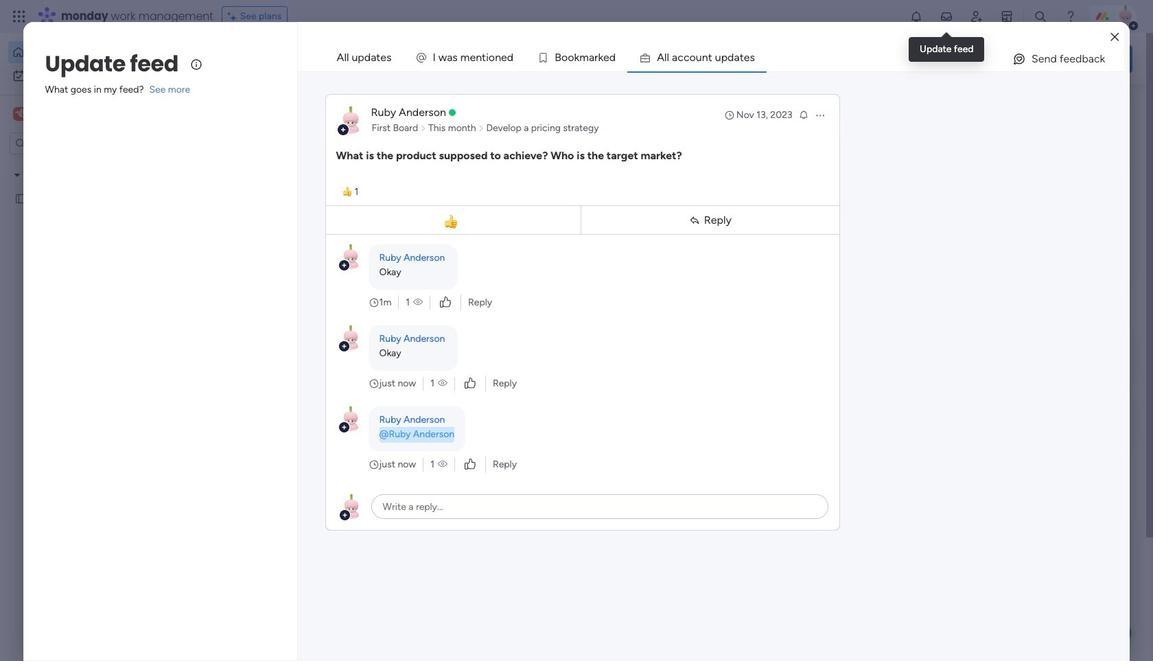 Task type: locate. For each thing, give the bounding box(es) containing it.
option
[[8, 41, 167, 63], [8, 65, 167, 87], [0, 162, 175, 165]]

2 workspace image from the left
[[15, 106, 25, 122]]

public board image
[[14, 192, 27, 205], [454, 251, 469, 266]]

help image
[[1064, 10, 1078, 23]]

0 horizontal spatial public board image
[[14, 192, 27, 205]]

public board image down the caret down icon
[[14, 192, 27, 205]]

1 horizontal spatial v2 like image
[[465, 457, 476, 472]]

v2 like image
[[440, 295, 451, 310], [465, 457, 476, 472]]

2 vertical spatial option
[[0, 162, 175, 165]]

0 vertical spatial v2 like image
[[440, 295, 451, 310]]

monday marketplace image
[[1001, 10, 1014, 23]]

public board image up component icon
[[454, 251, 469, 266]]

workspace selection element
[[13, 106, 49, 122]]

select product image
[[12, 10, 26, 23]]

v2 seen image
[[438, 377, 448, 391]]

1 vertical spatial v2 seen image
[[438, 458, 448, 472]]

search everything image
[[1034, 10, 1048, 23]]

0 horizontal spatial slider arrow image
[[420, 122, 426, 135]]

close my workspaces image
[[212, 656, 229, 661]]

v2 seen image
[[413, 296, 423, 310], [438, 458, 448, 472]]

tab
[[325, 44, 403, 71]]

v2 like image
[[465, 376, 476, 391]]

notifications image
[[910, 10, 924, 23]]

list box
[[0, 160, 175, 395]]

1 vertical spatial public board image
[[454, 251, 469, 266]]

options image
[[815, 110, 826, 121]]

tab list
[[325, 44, 1125, 71]]

1 horizontal spatial v2 seen image
[[438, 458, 448, 472]]

v2 seen image for bottommost v2 like image
[[438, 458, 448, 472]]

1 horizontal spatial slider arrow image
[[478, 122, 484, 135]]

0 horizontal spatial v2 seen image
[[413, 296, 423, 310]]

see plans image
[[228, 9, 240, 24]]

give feedback image
[[1013, 52, 1027, 66]]

v2 bolt switch image
[[1045, 51, 1053, 66]]

1 slider arrow image from the left
[[420, 122, 426, 135]]

0 vertical spatial v2 seen image
[[413, 296, 423, 310]]

1 vertical spatial v2 like image
[[465, 457, 476, 472]]

ruby anderson image
[[1115, 5, 1137, 27]]

close image
[[1111, 32, 1120, 42]]

Search in workspace field
[[29, 136, 115, 151]]

workspace image
[[13, 106, 27, 122], [15, 106, 25, 122]]

slider arrow image
[[420, 122, 426, 135], [478, 122, 484, 135]]



Task type: vqa. For each thing, say whether or not it's contained in the screenshot.
the help center ELEMENT
yes



Task type: describe. For each thing, give the bounding box(es) containing it.
2 slider arrow image from the left
[[478, 122, 484, 135]]

0 horizontal spatial v2 like image
[[440, 295, 451, 310]]

reminder image
[[798, 109, 809, 120]]

lottie animation element
[[347, 363, 567, 583]]

1 vertical spatial option
[[8, 65, 167, 87]]

0 vertical spatial public board image
[[14, 192, 27, 205]]

v2 user feedback image
[[938, 51, 949, 66]]

invite members image
[[970, 10, 984, 23]]

1 horizontal spatial public board image
[[454, 251, 469, 266]]

1 workspace image from the left
[[13, 106, 27, 122]]

add to favorites image
[[407, 251, 421, 265]]

0 element
[[351, 327, 368, 343]]

0 vertical spatial option
[[8, 41, 167, 63]]

quick search results list box
[[212, 128, 894, 310]]

caret down image
[[14, 170, 20, 180]]

help center element
[[927, 394, 1133, 449]]

getting started element
[[927, 328, 1133, 383]]

v2 seen image for v2 like image to the left
[[413, 296, 423, 310]]

component image
[[454, 272, 466, 285]]

update feed image
[[940, 10, 954, 23]]



